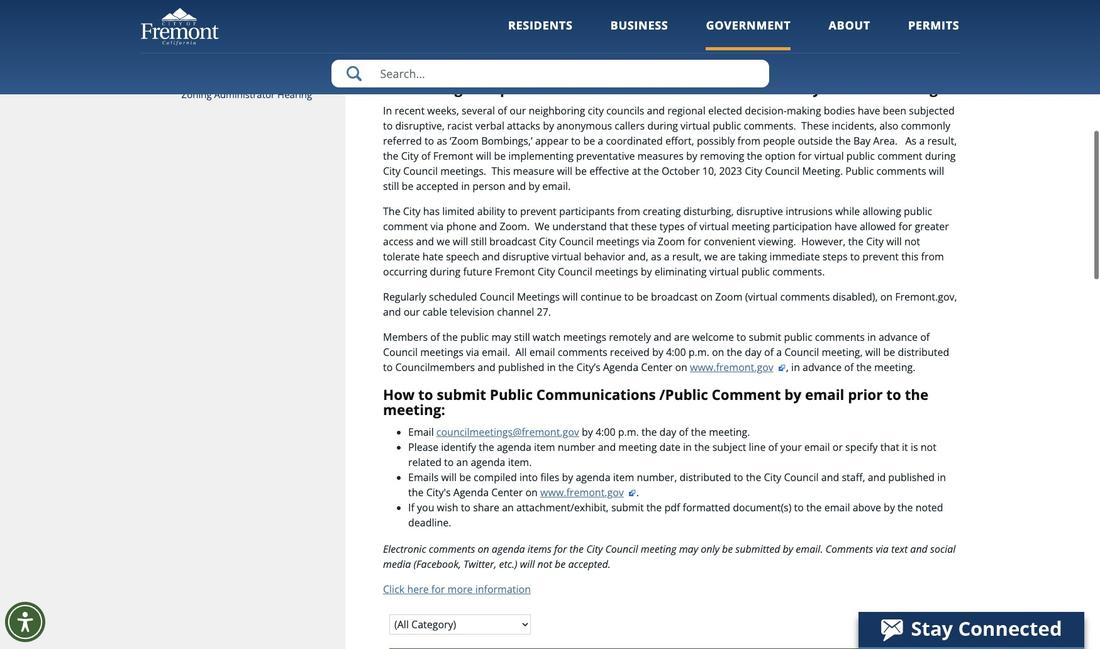 Task type: locate. For each thing, give the bounding box(es) containing it.
meeting up convenient
[[732, 219, 770, 233]]

if
[[408, 501, 415, 515]]

government
[[706, 18, 791, 33]]

1 vertical spatial meetings
[[517, 290, 560, 304]]

2 vertical spatial still
[[514, 330, 530, 344]]

0 horizontal spatial 4:00
[[596, 425, 616, 439]]

0 vertical spatial p.m.
[[689, 345, 710, 359]]

city inside dropdown menu below to view meeting agendas for city council or one of the boards, committees, or commissions.
[[742, 21, 759, 35]]

to
[[607, 21, 616, 35], [383, 119, 393, 133], [425, 134, 434, 148], [571, 134, 581, 148], [508, 204, 518, 218], [851, 250, 860, 263], [625, 290, 634, 304], [737, 330, 746, 344], [383, 360, 393, 374], [418, 385, 433, 404], [887, 385, 902, 404], [444, 455, 454, 469], [734, 471, 744, 484], [461, 501, 471, 515], [794, 501, 804, 515]]

television
[[450, 305, 495, 319]]

2 horizontal spatial still
[[514, 330, 530, 344]]

0 vertical spatial email.
[[543, 179, 571, 193]]

weeks,
[[427, 104, 459, 117]]

to down identify on the left of page
[[444, 455, 454, 469]]

regularly
[[383, 290, 427, 304]]

this
[[902, 250, 919, 263]]

as
[[437, 134, 447, 148], [651, 250, 662, 263]]

www.fremont.gov link for , in advance of the meeting.
[[690, 360, 786, 374]]

an down identify on the left of page
[[457, 455, 468, 469]]

category)
[[443, 21, 492, 35]]

council inside emails will be compiled into files by agenda item number, distributed to the city council and staff, and published in the city's agenda center on
[[784, 471, 819, 484]]

1 horizontal spatial have
[[858, 104, 881, 117]]

not down items
[[538, 557, 552, 571]]

for inside dropdown menu below to view meeting agendas for city council or one of the boards, committees, or commissions.
[[725, 21, 739, 35]]

council inside dropdown menu below to view meeting agendas for city council or one of the boards, committees, or commissions.
[[762, 21, 796, 35]]

the down "line" in the right of the page
[[746, 471, 762, 484]]

0 horizontal spatial that
[[610, 219, 629, 233]]

1 vertical spatial p.m.
[[618, 425, 639, 439]]

public up ,
[[784, 330, 813, 344]]

1 vertical spatial public
[[846, 164, 874, 178]]

several
[[462, 104, 495, 117]]

meetings up 27.
[[517, 290, 560, 304]]

distributed
[[898, 345, 950, 359], [680, 471, 731, 484]]

by right received
[[652, 345, 664, 359]]

4:00 inside email councilmeetings@fremont.gov by 4:00 p.m. the day of the meeting. please identify the agenda item number and meeting date in the subject line of your email or specify that it is not related to an agenda item.
[[596, 425, 616, 439]]

submit inside if you wish to share an attachment/exhibit, submit the pdf formatted document(s) to the email above by the noted deadline.
[[612, 501, 644, 515]]

dropdown menu below to view meeting agendas for city council or one of the boards, committees, or commissions.
[[383, 21, 898, 50]]

1 horizontal spatial submit
[[612, 501, 644, 515]]

submit inside members of the public may still watch meetings remotely and are welcome to submit public comments in advance of council meetings via email.  all email comments received by 4:00 p.m. on the day of a council meeting, will be distributed to councilmembers and published in the city's agenda center on
[[749, 330, 782, 344]]

p.m. inside members of the public may still watch meetings remotely and are welcome to submit public comments in advance of council meetings via email.  all email comments received by 4:00 p.m. on the day of a council meeting, will be distributed to councilmembers and published in the city's agenda center on
[[689, 345, 710, 359]]

council inside regularly scheduled council meetings will continue to be broadcast on zoom (virtual comments disabled), on fremont.gov, and our cable television channel 27.
[[480, 290, 515, 304]]

0 vertical spatial meetings
[[881, 79, 945, 98]]

comments inside regularly scheduled council meetings will continue to be broadcast on zoom (virtual comments disabled), on fremont.gov, and our cable television channel 27.
[[781, 290, 830, 304]]

by inside emails will be compiled into files by agenda item number, distributed to the city council and staff, and published in the city's agenda center on
[[562, 471, 573, 484]]

agenda up compiled
[[471, 455, 506, 469]]

as
[[906, 134, 917, 148]]

www.fremont.gov link up attachment/exhibit,
[[541, 486, 637, 500]]

are left welcome
[[674, 330, 690, 344]]

0 horizontal spatial our
[[404, 305, 420, 319]]

prevent
[[520, 204, 557, 218], [863, 250, 899, 263]]

an
[[457, 455, 468, 469], [502, 501, 514, 515]]

1 vertical spatial www.fremont.gov
[[541, 486, 624, 500]]

the
[[844, 21, 860, 35], [836, 134, 851, 148], [383, 149, 399, 163], [747, 149, 763, 163], [644, 164, 659, 178], [849, 234, 864, 248], [443, 330, 458, 344], [727, 345, 742, 359], [559, 360, 574, 374], [857, 360, 872, 374], [905, 385, 929, 404], [642, 425, 657, 439], [691, 425, 707, 439], [479, 440, 494, 454], [695, 440, 710, 454], [746, 471, 762, 484], [408, 486, 424, 500], [647, 501, 662, 515], [807, 501, 822, 515], [898, 501, 913, 515], [570, 542, 584, 556]]

0 horizontal spatial public
[[490, 385, 533, 404]]

or left 'one'
[[799, 21, 809, 35]]

our inside 'new changes implemented for virtual public comment at city council meetings in recent weeks, several of our neighboring city councils and regional elected decision-making bodies have been subjected to disruptive, racist verbal attacks by anonymous callers during virtual public comments.  these incidents, also commonly referred to as 'zoom bombings,' appear to be a coordinated effort, possibly from people outside the bay area.   as a result, the city of fremont will be implementing preventative measures by removing the option for virtual public comment during city council meetings.  this measure will be effective at the october 10, 2023 city council meeting. public comments will still be accepted in person and by email.'
[[510, 104, 526, 117]]

as inside 'new changes implemented for virtual public comment at city council meetings in recent weeks, several of our neighboring city councils and regional elected decision-making bodies have been subjected to disruptive, racist verbal attacks by anonymous callers during virtual public comments.  these incidents, also commonly referred to as 'zoom bombings,' appear to be a coordinated effort, possibly from people outside the bay area.   as a result, the city of fremont will be implementing preventative measures by removing the option for virtual public comment during city council meetings.  this measure will be effective at the october 10, 2023 city council meeting. public comments will still be accepted in person and by email.'
[[437, 134, 447, 148]]

(virtual
[[745, 290, 778, 304]]

0 horizontal spatial p.m.
[[618, 425, 639, 439]]

0 vertical spatial result,
[[928, 134, 957, 148]]

in inside 'new changes implemented for virtual public comment at city council meetings in recent weeks, several of our neighboring city councils and regional elected decision-making bodies have been subjected to disruptive, racist verbal attacks by anonymous callers during virtual public comments.  these incidents, also commonly referred to as 'zoom bombings,' appear to be a coordinated effort, possibly from people outside the bay area.   as a result, the city of fremont will be implementing preventative measures by removing the option for virtual public comment during city council meetings.  this measure will be effective at the october 10, 2023 city council meeting. public comments will still be accepted in person and by email.'
[[461, 179, 470, 193]]

advance down meeting,
[[803, 360, 842, 374]]

the inside electronic comments on agenda items for the city council meeting may only be submitted by email. comments via text and social media (facebook, twitter, etc.) will not be accepted.
[[570, 542, 584, 556]]

to inside emails will be compiled into files by agenda item number, distributed to the city council and staff, and published in the city's agenda center on
[[734, 471, 744, 484]]

the down allowed
[[849, 234, 864, 248]]

0 vertical spatial broadcast
[[490, 234, 536, 248]]

bay
[[854, 134, 871, 148]]

will inside emails will be compiled into files by agenda item number, distributed to the city council and staff, and published in the city's agenda center on
[[441, 471, 457, 484]]

0 horizontal spatial still
[[383, 179, 399, 193]]

meeting inside electronic comments on agenda items for the city council meeting may only be submitted by email. comments via text and social media (facebook, twitter, etc.) will not be accepted.
[[641, 542, 677, 556]]

on
[[409, 21, 422, 35], [701, 290, 713, 304], [881, 290, 893, 304], [712, 345, 724, 359], [675, 360, 688, 374], [526, 486, 538, 500], [478, 542, 489, 556]]

fremont right future
[[495, 265, 535, 278]]

1 horizontal spatial public
[[656, 79, 699, 98]]

zoom down 'types'
[[658, 234, 685, 248]]

0 horizontal spatial meetings
[[517, 290, 560, 304]]

meeting:
[[383, 400, 445, 420]]

1 vertical spatial agenda
[[454, 486, 489, 500]]

www.fremont.gov for .
[[541, 486, 624, 500]]

1 vertical spatial comment
[[712, 385, 781, 404]]

p.m. inside email councilmeetings@fremont.gov by 4:00 p.m. the day of the meeting. please identify the agenda item number and meeting date in the subject line of your email or specify that it is not related to an agenda item.
[[618, 425, 639, 439]]

in inside email councilmeetings@fremont.gov by 4:00 p.m. the day of the meeting. please identify the agenda item number and meeting date in the subject line of your email or specify that it is not related to an agenda item.
[[683, 440, 692, 454]]

distributed up formatted
[[680, 471, 731, 484]]

0 vertical spatial our
[[510, 104, 526, 117]]

not inside electronic comments on agenda items for the city council meeting may only be submitted by email. comments via text and social media (facebook, twitter, etc.) will not be accepted.
[[538, 557, 552, 571]]

in inside emails will be compiled into files by agenda item number, distributed to the city council and staff, and published in the city's agenda center on
[[938, 471, 946, 484]]

1 vertical spatial fremont
[[495, 265, 535, 278]]

comments up meeting,
[[815, 330, 865, 344]]

social
[[931, 542, 956, 556]]

by down 'and,' on the top of the page
[[641, 265, 652, 278]]

also
[[880, 119, 899, 133]]

on inside emails will be compiled into files by agenda item number, distributed to the city council and staff, and published in the city's agenda center on
[[526, 486, 538, 500]]

the inside dropdown menu below to view meeting agendas for city council or one of the boards, committees, or commissions.
[[844, 21, 860, 35]]

0 horizontal spatial result,
[[673, 250, 702, 263]]

1 vertical spatial have
[[835, 219, 857, 233]]

a inside the city has limited ability to prevent participants from creating disturbing, disruptive intrusions while allowing public comment via phone and zoom.  we understand that these types of virtual meeting participation have allowed for greater access and we will still broadcast city council meetings via zoom for convenient viewing.  however, the city will not tolerate hate speech and disruptive virtual behavior and, as a result, we are taking immediate steps to prevent this from occurring during future fremont city council meetings by eliminating virtual public comments.
[[664, 250, 670, 263]]

business link
[[611, 18, 669, 50]]

1 horizontal spatial at
[[775, 79, 790, 98]]

2 vertical spatial during
[[430, 265, 461, 278]]

0 horizontal spatial comment
[[383, 219, 428, 233]]

the right prior
[[905, 385, 929, 404]]

1 vertical spatial an
[[502, 501, 514, 515]]

via inside members of the public may still watch meetings remotely and are welcome to submit public comments in advance of council meetings via email.  all email comments received by 4:00 p.m. on the day of a council meeting, will be distributed to councilmembers and published in the city's agenda center on
[[466, 345, 479, 359]]

1 horizontal spatial advance
[[879, 330, 918, 344]]

1 horizontal spatial email.
[[796, 542, 823, 556]]

0 horizontal spatial day
[[660, 425, 677, 439]]

0 horizontal spatial center
[[492, 486, 523, 500]]

to right wish
[[461, 501, 471, 515]]

will up the , in advance of the meeting.
[[866, 345, 881, 359]]

1 vertical spatial from
[[618, 204, 640, 218]]

by inside how to submit public communications /public comment by email prior to the meeting:
[[785, 385, 802, 404]]

1 vertical spatial www.fremont.gov link
[[541, 486, 637, 500]]

have down while
[[835, 219, 857, 233]]

1 vertical spatial that
[[881, 440, 900, 454]]

0 horizontal spatial are
[[674, 330, 690, 344]]

0 vertical spatial we
[[437, 234, 450, 248]]

, in advance of the meeting.
[[786, 360, 916, 374]]

the city has limited ability to prevent participants from creating disturbing, disruptive intrusions while allowing public comment via phone and zoom.  we understand that these types of virtual meeting participation have allowed for greater access and we will still broadcast city council meetings via zoom for convenient viewing.  however, the city will not tolerate hate speech and disruptive virtual behavior and, as a result, we are taking immediate steps to prevent this from occurring during future fremont city council meetings by eliminating virtual public comments.
[[383, 204, 949, 278]]

1 horizontal spatial during
[[648, 119, 678, 133]]

meeting.
[[875, 360, 916, 374], [709, 425, 750, 439]]

our inside regularly scheduled council meetings will continue to be broadcast on zoom (virtual comments disabled), on fremont.gov, and our cable television channel 27.
[[404, 305, 420, 319]]

0 horizontal spatial at
[[632, 164, 641, 178]]

person
[[473, 179, 506, 193]]

0 horizontal spatial an
[[457, 455, 468, 469]]

www.fremont.gov link for .
[[541, 486, 637, 500]]

1 vertical spatial or
[[445, 36, 455, 50]]

email
[[408, 425, 434, 439]]

day
[[745, 345, 762, 359], [660, 425, 677, 439]]

still inside members of the public may still watch meetings remotely and are welcome to submit public comments in advance of council meetings via email.  all email comments received by 4:00 p.m. on the day of a council meeting, will be distributed to councilmembers and published in the city's agenda center on
[[514, 330, 530, 344]]

will inside regularly scheduled council meetings will continue to be broadcast on zoom (virtual comments disabled), on fremont.gov, and our cable television channel 27.
[[563, 290, 578, 304]]

zoom
[[658, 234, 685, 248], [716, 290, 743, 304]]

of down referred
[[421, 149, 431, 163]]

item up files
[[534, 440, 555, 454]]

submit down .
[[612, 501, 644, 515]]

boards,
[[862, 21, 898, 35]]

watch
[[533, 330, 561, 344]]

0 vertical spatial are
[[721, 250, 736, 263]]

new changes implemented for virtual public comment at city council meetings in recent weeks, several of our neighboring city councils and regional elected decision-making bodies have been subjected to disruptive, racist verbal attacks by anonymous callers during virtual public comments.  these incidents, also commonly referred to as 'zoom bombings,' appear to be a coordinated effort, possibly from people outside the bay area.   as a result, the city of fremont will be implementing preventative measures by removing the option for virtual public comment during city council meetings.  this measure will be effective at the october 10, 2023 city council meeting. public comments will still be accepted in person and by email.
[[383, 79, 957, 193]]

1 horizontal spatial fremont
[[495, 265, 535, 278]]

agenda inside emails will be compiled into files by agenda item number, distributed to the city council and staff, and published in the city's agenda center on
[[454, 486, 489, 500]]

to right steps
[[851, 250, 860, 263]]

this
[[492, 164, 511, 178]]

into
[[520, 471, 538, 484]]

2 horizontal spatial or
[[833, 440, 843, 454]]

removing
[[700, 149, 745, 163]]

result,
[[928, 134, 957, 148], [673, 250, 702, 263]]

0 vertical spatial 4:00
[[666, 345, 686, 359]]

item
[[534, 440, 555, 454], [613, 471, 634, 484]]

stay connected image
[[859, 612, 1084, 647]]

2 vertical spatial from
[[921, 250, 944, 263]]

and inside regularly scheduled council meetings will continue to be broadcast on zoom (virtual comments disabled), on fremont.gov, and our cable television channel 27.
[[383, 305, 401, 319]]

1 horizontal spatial as
[[651, 250, 662, 263]]

we
[[437, 234, 450, 248], [705, 250, 718, 263]]

from inside 'new changes implemented for virtual public comment at city council meetings in recent weeks, several of our neighboring city councils and regional elected decision-making bodies have been subjected to disruptive, racist verbal attacks by anonymous callers during virtual public comments.  these incidents, also commonly referred to as 'zoom bombings,' appear to be a coordinated effort, possibly from people outside the bay area.   as a result, the city of fremont will be implementing preventative measures by removing the option for virtual public comment during city council meetings.  this measure will be effective at the october 10, 2023 city council meeting. public comments will still be accepted in person and by email.'
[[738, 134, 761, 148]]

the down meeting,
[[857, 360, 872, 374]]

scheduled
[[429, 290, 477, 304]]

1 vertical spatial not
[[921, 440, 937, 454]]

of down (virtual
[[765, 345, 774, 359]]

hearing
[[278, 88, 312, 101]]

comments down comments.
[[781, 290, 830, 304]]

comment
[[878, 149, 923, 163], [383, 219, 428, 233]]

council inside electronic comments on agenda items for the city council meeting may only be submitted by email. comments via text and social media (facebook, twitter, etc.) will not be accepted.
[[606, 542, 638, 556]]

0 vertical spatial comment
[[878, 149, 923, 163]]

1 horizontal spatial p.m.
[[689, 345, 710, 359]]

1 vertical spatial day
[[660, 425, 677, 439]]

1 vertical spatial comment
[[383, 219, 428, 233]]

1 horizontal spatial www.fremont.gov
[[690, 360, 774, 374]]

for right agendas
[[725, 21, 739, 35]]

by right submitted
[[783, 542, 794, 556]]

agenda
[[603, 360, 639, 374], [454, 486, 489, 500]]

still up all
[[514, 330, 530, 344]]

council up accepted.
[[606, 542, 638, 556]]

1 horizontal spatial broadcast
[[651, 290, 698, 304]]

will up the city's
[[441, 471, 457, 484]]

meetings
[[596, 234, 640, 248], [595, 265, 638, 278], [563, 330, 607, 344], [420, 345, 464, 359]]

still up 'the' at the left
[[383, 179, 399, 193]]

be down 'and,' on the top of the page
[[637, 290, 649, 304]]

1 vertical spatial meeting.
[[709, 425, 750, 439]]

text
[[892, 542, 908, 556]]

and right text on the bottom of page
[[911, 542, 928, 556]]

by right files
[[562, 471, 573, 484]]

1 vertical spatial advance
[[803, 360, 842, 374]]

compiled
[[474, 471, 517, 484]]

from
[[738, 134, 761, 148], [618, 204, 640, 218], [921, 250, 944, 263]]

city inside emails will be compiled into files by agenda item number, distributed to the city council and staff, and published in the city's agenda center on
[[764, 471, 782, 484]]

1 horizontal spatial published
[[889, 471, 935, 484]]

2 horizontal spatial submit
[[749, 330, 782, 344]]

1 horizontal spatial agenda
[[603, 360, 639, 374]]

effective
[[590, 164, 629, 178]]

zoning
[[182, 88, 212, 101]]

are inside members of the public may still watch meetings remotely and are welcome to submit public comments in advance of council meetings via email.  all email comments received by 4:00 p.m. on the day of a council meeting, will be distributed to councilmembers and published in the city's agenda center on
[[674, 330, 690, 344]]

meetings
[[881, 79, 945, 98], [517, 290, 560, 304]]

be right only
[[722, 542, 733, 556]]

1 horizontal spatial result,
[[928, 134, 957, 148]]

city inside electronic comments on agenda items for the city council meeting may only be submitted by email. comments via text and social media (facebook, twitter, etc.) will not be accepted.
[[587, 542, 603, 556]]

all
[[516, 345, 527, 359]]

www.fremont.gov up attachment/exhibit,
[[541, 486, 624, 500]]

1 vertical spatial distributed
[[680, 471, 731, 484]]

0 vertical spatial advance
[[879, 330, 918, 344]]

the left pdf
[[647, 501, 662, 515]]

via left text on the bottom of page
[[876, 542, 889, 556]]

public up regional
[[656, 79, 699, 98]]

will down commonly
[[929, 164, 945, 178]]

0 horizontal spatial have
[[835, 219, 857, 233]]

of right 'one'
[[832, 21, 842, 35]]

published inside emails will be compiled into files by agenda item number, distributed to the city council and staff, and published in the city's agenda center on
[[889, 471, 935, 484]]

0 horizontal spatial fremont
[[433, 149, 474, 163]]

comment for at
[[703, 79, 772, 98]]

comment inside 'new changes implemented for virtual public comment at city council meetings in recent weeks, several of our neighboring city councils and regional elected decision-making bodies have been subjected to disruptive, racist verbal attacks by anonymous callers during virtual public comments.  these incidents, also commonly referred to as 'zoom bombings,' appear to be a coordinated effort, possibly from people outside the bay area.   as a result, the city of fremont will be implementing preventative measures by removing the option for virtual public comment during city council meetings.  this measure will be effective at the october 10, 2023 city council meeting. public comments will still be accepted in person and by email.'
[[703, 79, 772, 98]]

by inside if you wish to share an attachment/exhibit, submit the pdf formatted document(s) to the email above by the noted deadline.
[[884, 501, 895, 515]]

still
[[383, 179, 399, 193], [471, 234, 487, 248], [514, 330, 530, 344]]

emails will be compiled into files by agenda item number, distributed to the city council and staff, and published in the city's agenda center on
[[408, 471, 946, 500]]

result, up the eliminating
[[673, 250, 702, 263]]

that left it at right
[[881, 440, 900, 454]]

and right the number on the right of page
[[598, 440, 616, 454]]

council up channel
[[480, 290, 515, 304]]

2 vertical spatial public
[[490, 385, 533, 404]]

/public
[[660, 385, 708, 404]]

by inside members of the public may still watch meetings remotely and are welcome to submit public comments in advance of council meetings via email.  all email comments received by 4:00 p.m. on the day of a council meeting, will be distributed to councilmembers and published in the city's agenda center on
[[652, 345, 664, 359]]

to up how
[[383, 360, 393, 374]]

the left subject
[[695, 440, 710, 454]]

if you wish to share an attachment/exhibit, submit the pdf formatted document(s) to the email above by the noted deadline.
[[408, 501, 944, 530]]

specify
[[846, 440, 878, 454]]

electronic comments on agenda items for the city council meeting may only be submitted by email. comments via text and social media (facebook, twitter, etc.) will not be accepted.
[[383, 542, 956, 571]]

callers
[[615, 119, 645, 133]]

0 vertical spatial prevent
[[520, 204, 557, 218]]

fremont inside 'new changes implemented for virtual public comment at city council meetings in recent weeks, several of our neighboring city councils and regional elected decision-making bodies have been subjected to disruptive, racist verbal attacks by anonymous callers during virtual public comments.  these incidents, also commonly referred to as 'zoom bombings,' appear to be a coordinated effort, possibly from people outside the bay area.   as a result, the city of fremont will be implementing preventative measures by removing the option for virtual public comment during city council meetings.  this measure will be effective at the october 10, 2023 city council meeting. public comments will still be accepted in person and by email.'
[[433, 149, 474, 163]]

city
[[742, 21, 759, 35], [794, 79, 821, 98], [401, 149, 419, 163], [383, 164, 401, 178], [745, 164, 763, 178], [403, 204, 421, 218], [539, 234, 557, 248], [867, 234, 884, 248], [538, 265, 555, 278], [764, 471, 782, 484], [587, 542, 603, 556]]

more
[[448, 583, 473, 596]]

zoom left (virtual
[[716, 290, 743, 304]]

1 horizontal spatial comment
[[878, 149, 923, 163]]

cable
[[423, 305, 447, 319]]

meeting,
[[822, 345, 863, 359]]

intrusions
[[786, 204, 833, 218]]

1 horizontal spatial that
[[881, 440, 900, 454]]

be left accepted
[[402, 179, 414, 193]]

document(s)
[[733, 501, 792, 515]]

email right your
[[805, 440, 830, 454]]

item inside emails will be compiled into files by agenda item number, distributed to the city council and staff, and published in the city's agenda center on
[[613, 471, 634, 484]]

1 horizontal spatial prevent
[[863, 250, 899, 263]]

at up the decision-
[[775, 79, 790, 98]]

during up effort,
[[648, 119, 678, 133]]

public up greater
[[904, 204, 933, 218]]

27.
[[537, 305, 551, 319]]

identify
[[441, 440, 476, 454]]

1 horizontal spatial zoom
[[716, 290, 743, 304]]

0 horizontal spatial submit
[[437, 385, 486, 404]]

1 vertical spatial submit
[[437, 385, 486, 404]]

email inside if you wish to share an attachment/exhibit, submit the pdf formatted document(s) to the email above by the noted deadline.
[[825, 501, 850, 515]]

disruptive down we at the left of page
[[503, 250, 549, 263]]

0 horizontal spatial www.fremont.gov link
[[541, 486, 637, 500]]

be left compiled
[[459, 471, 471, 484]]

meetings up been
[[881, 79, 945, 98]]

0 horizontal spatial distributed
[[680, 471, 731, 484]]

0 vertical spatial item
[[534, 440, 555, 454]]

1 horizontal spatial item
[[613, 471, 634, 484]]

0 horizontal spatial published
[[498, 360, 545, 374]]

submit inside how to submit public communications /public comment by email prior to the meeting:
[[437, 385, 486, 404]]

understand
[[553, 219, 607, 233]]

1 vertical spatial our
[[404, 305, 420, 319]]

comment inside how to submit public communications /public comment by email prior to the meeting:
[[712, 385, 781, 404]]

for right items
[[554, 542, 567, 556]]

0 vertical spatial distributed
[[898, 345, 950, 359]]

and down regularly
[[383, 305, 401, 319]]

1 vertical spatial during
[[925, 149, 956, 163]]

be
[[584, 134, 595, 148], [494, 149, 506, 163], [575, 164, 587, 178], [402, 179, 414, 193], [637, 290, 649, 304], [884, 345, 896, 359], [459, 471, 471, 484], [722, 542, 733, 556], [555, 557, 566, 571]]

from right "this"
[[921, 250, 944, 263]]

0 vertical spatial www.fremont.gov link
[[690, 360, 786, 374]]

meetings inside 'new changes implemented for virtual public comment at city council meetings in recent weeks, several of our neighboring city councils and regional elected decision-making bodies have been subjected to disruptive, racist verbal attacks by anonymous callers during virtual public comments.  these incidents, also commonly referred to as 'zoom bombings,' appear to be a coordinated effort, possibly from people outside the bay area.   as a result, the city of fremont will be implementing preventative measures by removing the option for virtual public comment during city council meetings.  this measure will be effective at the october 10, 2023 city council meeting. public comments will still be accepted in person and by email.'
[[881, 79, 945, 98]]

we down convenient
[[705, 250, 718, 263]]

0 vertical spatial or
[[799, 21, 809, 35]]

comment inside 'new changes implemented for virtual public comment at city council meetings in recent weeks, several of our neighboring city councils and regional elected decision-making bodies have been subjected to disruptive, racist verbal attacks by anonymous callers during virtual public comments.  these incidents, also commonly referred to as 'zoom bombings,' appear to be a coordinated effort, possibly from people outside the bay area.   as a result, the city of fremont will be implementing preventative measures by removing the option for virtual public comment during city council meetings.  this measure will be effective at the october 10, 2023 city council meeting. public comments will still be accepted in person and by email.'
[[878, 149, 923, 163]]

item inside email councilmeetings@fremont.gov by 4:00 p.m. the day of the meeting. please identify the agenda item number and meeting date in the subject line of your email or specify that it is not related to an agenda item.
[[534, 440, 555, 454]]

2 vertical spatial or
[[833, 440, 843, 454]]

to right how
[[418, 385, 433, 404]]

1 horizontal spatial an
[[502, 501, 514, 515]]

www.fremont.gov link down welcome
[[690, 360, 786, 374]]

2 horizontal spatial public
[[846, 164, 874, 178]]

0 vertical spatial fremont
[[433, 149, 474, 163]]

via
[[431, 219, 444, 233], [642, 234, 655, 248], [466, 345, 479, 359], [876, 542, 889, 556]]

committees,
[[383, 36, 443, 50]]

distributed down fremont.gov,
[[898, 345, 950, 359]]

distributed inside members of the public may still watch meetings remotely and are welcome to submit public comments in advance of council meetings via email.  all email comments received by 4:00 p.m. on the day of a council meeting, will be distributed to councilmembers and published in the city's agenda center on
[[898, 345, 950, 359]]

have inside the city has limited ability to prevent participants from creating disturbing, disruptive intrusions while allowing public comment via phone and zoom.  we understand that these types of virtual meeting participation have allowed for greater access and we will still broadcast city council meetings via zoom for convenient viewing.  however, the city will not tolerate hate speech and disruptive virtual behavior and, as a result, we are taking immediate steps to prevent this from occurring during future fremont city council meetings by eliminating virtual public comments.
[[835, 219, 857, 233]]

submit
[[749, 330, 782, 344], [437, 385, 486, 404], [612, 501, 644, 515]]

remotely
[[609, 330, 651, 344]]

referred
[[383, 134, 422, 148]]

council down understand
[[559, 234, 594, 248]]

of inside the city has limited ability to prevent participants from creating disturbing, disruptive intrusions while allowing public comment via phone and zoom.  we understand that these types of virtual meeting participation have allowed for greater access and we will still broadcast city council meetings via zoom for convenient viewing.  however, the city will not tolerate hate speech and disruptive virtual behavior and, as a result, we are taking immediate steps to prevent this from occurring during future fremont city council meetings by eliminating virtual public comments.
[[688, 219, 697, 233]]

will inside electronic comments on agenda items for the city council meeting may only be submitted by email. comments via text and social media (facebook, twitter, etc.) will not be accepted.
[[520, 557, 535, 571]]

center
[[641, 360, 673, 374], [492, 486, 523, 500]]

date
[[660, 440, 681, 454]]

as left 'zoom
[[437, 134, 447, 148]]

1 horizontal spatial are
[[721, 250, 736, 263]]

the inside the city has limited ability to prevent participants from creating disturbing, disruptive intrusions while allowing public comment via phone and zoom.  we understand that these types of virtual meeting participation have allowed for greater access and we will still broadcast city council meetings via zoom for convenient viewing.  however, the city will not tolerate hate speech and disruptive virtual behavior and, as a result, we are taking immediate steps to prevent this from occurring during future fremont city council meetings by eliminating virtual public comments.
[[849, 234, 864, 248]]

email.
[[543, 179, 571, 193], [796, 542, 823, 556]]

0 vertical spatial not
[[905, 234, 921, 248]]

2 vertical spatial not
[[538, 557, 552, 571]]

disturbing,
[[684, 204, 734, 218]]

to inside email councilmeetings@fremont.gov by 4:00 p.m. the day of the meeting. please identify the agenda item number and meeting date in the subject line of your email or specify that it is not related to an agenda item.
[[444, 455, 454, 469]]

disruptive,
[[395, 119, 445, 133]]

meetings up behavior on the right top
[[596, 234, 640, 248]]

will right "etc.)"
[[520, 557, 535, 571]]

disabled),
[[833, 290, 878, 304]]

may inside members of the public may still watch meetings remotely and are welcome to submit public comments in advance of council meetings via email.  all email comments received by 4:00 p.m. on the day of a council meeting, will be distributed to councilmembers and published in the city's agenda center on
[[492, 330, 512, 344]]

as right 'and,' on the top of the page
[[651, 250, 662, 263]]

by
[[543, 119, 554, 133], [686, 149, 698, 163], [529, 179, 540, 193], [641, 265, 652, 278], [652, 345, 664, 359], [785, 385, 802, 404], [582, 425, 593, 439], [562, 471, 573, 484], [884, 501, 895, 515], [783, 542, 794, 556]]

on down into
[[526, 486, 538, 500]]

will
[[476, 149, 492, 163], [557, 164, 573, 178], [929, 164, 945, 178], [453, 234, 468, 248], [887, 234, 902, 248], [563, 290, 578, 304], [866, 345, 881, 359], [441, 471, 457, 484], [520, 557, 535, 571]]

0 vertical spatial that
[[610, 219, 629, 233]]

during inside the city has limited ability to prevent participants from creating disturbing, disruptive intrusions while allowing public comment via phone and zoom.  we understand that these types of virtual meeting participation have allowed for greater access and we will still broadcast city council meetings via zoom for convenient viewing.  however, the city will not tolerate hate speech and disruptive virtual behavior and, as a result, we are taking immediate steps to prevent this from occurring during future fremont city council meetings by eliminating virtual public comments.
[[430, 265, 461, 278]]

comment down as
[[878, 149, 923, 163]]

2023
[[719, 164, 742, 178]]



Task type: vqa. For each thing, say whether or not it's contained in the screenshot.
right Meetings
yes



Task type: describe. For each thing, give the bounding box(es) containing it.
comments.
[[773, 265, 825, 278]]

files
[[541, 471, 560, 484]]

residents link
[[508, 18, 573, 50]]

comments inside 'new changes implemented for virtual public comment at city council meetings in recent weeks, several of our neighboring city councils and regional elected decision-making bodies have been subjected to disruptive, racist verbal attacks by anonymous callers during virtual public comments.  these incidents, also commonly referred to as 'zoom bombings,' appear to be a coordinated effort, possibly from people outside the bay area.   as a result, the city of fremont will be implementing preventative measures by removing the option for virtual public comment during city council meetings.  this measure will be effective at the october 10, 2023 city council meeting. public comments will still be accepted in person and by email.'
[[877, 164, 927, 178]]

business
[[611, 18, 669, 33]]

agenda inside emails will be compiled into files by agenda item number, distributed to the city council and staff, and published in the city's agenda center on
[[576, 471, 611, 484]]

council up bodies
[[825, 79, 877, 98]]

1 horizontal spatial we
[[705, 250, 718, 263]]

meeting. inside email councilmeetings@fremont.gov by 4:00 p.m. the day of the meeting. please identify the agenda item number and meeting date in the subject line of your email or specify that it is not related to an agenda item.
[[709, 425, 750, 439]]

meetings up 'city's'
[[563, 330, 607, 344]]

measures
[[638, 149, 684, 163]]

for inside electronic comments on agenda items for the city council meeting may only be submitted by email. comments via text and social media (facebook, twitter, etc.) will not be accepted.
[[554, 542, 567, 556]]

to down in
[[383, 119, 393, 133]]

are inside the city has limited ability to prevent participants from creating disturbing, disruptive intrusions while allowing public comment via phone and zoom.  we understand that these types of virtual meeting participation have allowed for greater access and we will still broadcast city council meetings via zoom for convenient viewing.  however, the city will not tolerate hate speech and disruptive virtual behavior and, as a result, we are taking immediate steps to prevent this from occurring during future fremont city council meetings by eliminating virtual public comments.
[[721, 250, 736, 263]]

allowing
[[863, 204, 902, 218]]

items
[[528, 542, 552, 556]]

neighboring
[[529, 104, 585, 117]]

the left option
[[747, 149, 763, 163]]

communications
[[537, 385, 656, 404]]

broadcast inside regularly scheduled council meetings will continue to be broadcast on zoom (virtual comments disabled), on fremont.gov, and our cable television channel 27.
[[651, 290, 698, 304]]

the down councilmeetings@fremont.gov link on the bottom of page
[[479, 440, 494, 454]]

and right councilmembers
[[478, 360, 496, 374]]

city's
[[426, 486, 451, 500]]

measure
[[513, 164, 555, 178]]

participation
[[773, 219, 832, 233]]

and right councils
[[647, 104, 665, 117]]

0 horizontal spatial or
[[445, 36, 455, 50]]

to right ability
[[508, 204, 518, 218]]

be inside members of the public may still watch meetings remotely and are welcome to submit public comments in advance of council meetings via email.  all email comments received by 4:00 p.m. on the day of a council meeting, will be distributed to councilmembers and published in the city's agenda center on
[[884, 345, 896, 359]]

filter
[[383, 21, 407, 35]]

etc.)
[[499, 557, 518, 571]]

the right document(s)
[[807, 501, 822, 515]]

be inside emails will be compiled into files by agenda item number, distributed to the city council and staff, and published in the city's agenda center on
[[459, 471, 471, 484]]

filter on (all category)
[[383, 21, 492, 35]]

council down option
[[765, 164, 800, 178]]

virtual down convenient
[[710, 265, 739, 278]]

been
[[883, 104, 907, 117]]

attachment/exhibit,
[[517, 501, 609, 515]]

pdf
[[665, 501, 680, 515]]

day inside email councilmeetings@fremont.gov by 4:00 p.m. the day of the meeting. please identify the agenda item number and meeting date in the subject line of your email or specify that it is not related to an agenda item.
[[660, 425, 677, 439]]

to down 'anonymous'
[[571, 134, 581, 148]]

still inside the city has limited ability to prevent participants from creating disturbing, disruptive intrusions while allowing public comment via phone and zoom.  we understand that these types of virtual meeting participation have allowed for greater access and we will still broadcast city council meetings via zoom for convenient viewing.  however, the city will not tolerate hate speech and disruptive virtual behavior and, as a result, we are taking immediate steps to prevent this from occurring during future fremont city council meetings by eliminating virtual public comments.
[[471, 234, 487, 248]]

be inside regularly scheduled council meetings will continue to be broadcast on zoom (virtual comments disabled), on fremont.gov, and our cable television channel 27.
[[637, 290, 649, 304]]

of down cable
[[431, 330, 440, 344]]

convenient
[[704, 234, 756, 248]]

wish
[[437, 501, 458, 515]]

the down how to submit public communications /public comment by email prior to the meeting:
[[642, 425, 657, 439]]

for up city
[[580, 79, 601, 98]]

and down this in the top of the page
[[508, 179, 526, 193]]

to right welcome
[[737, 330, 746, 344]]

administrator
[[214, 88, 275, 101]]

comment inside the city has limited ability to prevent participants from creating disturbing, disruptive intrusions while allowing public comment via phone and zoom.  we understand that these types of virtual meeting participation have allowed for greater access and we will still broadcast city council meetings via zoom for convenient viewing.  however, the city will not tolerate hate speech and disruptive virtual behavior and, as a result, we are taking immediate steps to prevent this from occurring during future fremont city council meetings by eliminating virtual public comments.
[[383, 219, 428, 233]]

about
[[829, 18, 871, 33]]

access
[[383, 234, 414, 248]]

in down watch
[[547, 360, 556, 374]]

.
[[637, 486, 639, 500]]

and up the hate on the top
[[416, 234, 434, 248]]

and down ability
[[479, 219, 497, 233]]

occurring
[[383, 265, 427, 278]]

will down 'zoom
[[476, 149, 492, 163]]

the down referred
[[383, 149, 399, 163]]

the down incidents,
[[836, 134, 851, 148]]

zoom inside the city has limited ability to prevent participants from creating disturbing, disruptive intrusions while allowing public comment via phone and zoom.  we understand that these types of virtual meeting participation have allowed for greater access and we will still broadcast city council meetings via zoom for convenient viewing.  however, the city will not tolerate hate speech and disruptive virtual behavior and, as a result, we are taking immediate steps to prevent this from occurring during future fremont city council meetings by eliminating virtual public comments.
[[658, 234, 685, 248]]

0 vertical spatial at
[[775, 79, 790, 98]]

day inside members of the public may still watch meetings remotely and are welcome to submit public comments in advance of council meetings via email.  all email comments received by 4:00 p.m. on the day of a council meeting, will be distributed to councilmembers and published in the city's agenda center on
[[745, 345, 762, 359]]

and right staff,
[[868, 471, 886, 484]]

taking
[[739, 250, 767, 263]]

center inside emails will be compiled into files by agenda item number, distributed to the city council and staff, and published in the city's agenda center on
[[492, 486, 523, 500]]

noted
[[916, 501, 944, 515]]

received
[[610, 345, 650, 359]]

meetings up councilmembers
[[420, 345, 464, 359]]

public down taking
[[742, 265, 770, 278]]

on up "committees,"
[[409, 21, 422, 35]]

distributed inside emails will be compiled into files by agenda item number, distributed to the city council and staff, and published in the city's agenda center on
[[680, 471, 731, 484]]

outside
[[798, 134, 833, 148]]

here
[[407, 583, 429, 596]]

has
[[423, 204, 440, 218]]

preventative
[[576, 149, 635, 163]]

not inside email councilmeetings@fremont.gov by 4:00 p.m. the day of the meeting. please identify the agenda item number and meeting date in the subject line of your email or specify that it is not related to an agenda item.
[[921, 440, 937, 454]]

greater
[[915, 219, 949, 233]]

broadcast inside the city has limited ability to prevent participants from creating disturbing, disruptive intrusions while allowing public comment via phone and zoom.  we understand that these types of virtual meeting participation have allowed for greater access and we will still broadcast city council meetings via zoom for convenient viewing.  however, the city will not tolerate hate speech and disruptive virtual behavior and, as a result, we are taking immediate steps to prevent this from occurring during future fremont city council meetings by eliminating virtual public comments.
[[490, 234, 536, 248]]

council down behavior on the right top
[[558, 265, 593, 278]]

limited
[[442, 204, 475, 218]]

on inside electronic comments on agenda items for the city council meeting may only be submitted by email. comments via text and social media (facebook, twitter, etc.) will not be accepted.
[[478, 542, 489, 556]]

agenda inside members of the public may still watch meetings remotely and are welcome to submit public comments in advance of council meetings via email.  all email comments received by 4:00 p.m. on the day of a council meeting, will be distributed to councilmembers and published in the city's agenda center on
[[603, 360, 639, 374]]

(all
[[424, 21, 441, 35]]

of down meeting,
[[845, 360, 854, 374]]

twitter,
[[464, 557, 497, 571]]

may inside electronic comments on agenda items for the city council meeting may only be submitted by email. comments via text and social media (facebook, twitter, etc.) will not be accepted.
[[679, 542, 698, 556]]

elected
[[708, 104, 743, 117]]

councils
[[607, 104, 645, 117]]

via inside electronic comments on agenda items for the city council meeting may only be submitted by email. comments via text and social media (facebook, twitter, etc.) will not be accepted.
[[876, 542, 889, 556]]

email councilmeetings@fremont.gov by 4:00 p.m. the day of the meeting. please identify the agenda item number and meeting date in the subject line of your email or specify that it is not related to an agenda item.
[[408, 425, 937, 469]]

you
[[417, 501, 434, 515]]

of up date
[[679, 425, 689, 439]]

fremont inside the city has limited ability to prevent participants from creating disturbing, disruptive intrusions while allowing public comment via phone and zoom.  we understand that these types of virtual meeting participation have allowed for greater access and we will still broadcast city council meetings via zoom for convenient viewing.  however, the city will not tolerate hate speech and disruptive virtual behavior and, as a result, we are taking immediate steps to prevent this from occurring during future fremont city council meetings by eliminating virtual public comments.
[[495, 265, 535, 278]]

on down welcome
[[712, 345, 724, 359]]

0 horizontal spatial from
[[618, 204, 640, 218]]

by up october
[[686, 149, 698, 163]]

and inside electronic comments on agenda items for the city council meeting may only be submitted by email. comments via text and social media (facebook, twitter, etc.) will not be accepted.
[[911, 542, 928, 556]]

regularly scheduled council meetings will continue to be broadcast on zoom (virtual comments disabled), on fremont.gov, and our cable television channel 27.
[[383, 290, 957, 319]]

the up if
[[408, 486, 424, 500]]

the down welcome
[[727, 345, 742, 359]]

new
[[383, 79, 415, 98]]

the down measures
[[644, 164, 659, 178]]

published inside members of the public may still watch meetings remotely and are welcome to submit public comments in advance of council meetings via email.  all email comments received by 4:00 p.m. on the day of a council meeting, will be distributed to councilmembers and published in the city's agenda center on
[[498, 360, 545, 374]]

email. inside 'new changes implemented for virtual public comment at city council meetings in recent weeks, several of our neighboring city councils and regional elected decision-making bodies have been subjected to disruptive, racist verbal attacks by anonymous callers during virtual public comments.  these incidents, also commonly referred to as 'zoom bombings,' appear to be a coordinated effort, possibly from people outside the bay area.   as a result, the city of fremont will be implementing preventative measures by removing the option for virtual public comment during city council meetings.  this measure will be effective at the october 10, 2023 city council meeting. public comments will still be accepted in person and by email.'
[[543, 179, 571, 193]]

email inside email councilmeetings@fremont.gov by 4:00 p.m. the day of the meeting. please identify the agenda item number and meeting date in the subject line of your email or specify that it is not related to an agenda item.
[[805, 440, 830, 454]]

implemented
[[482, 79, 577, 98]]

be up this in the top of the page
[[494, 149, 506, 163]]

for left greater
[[899, 219, 913, 233]]

(facebook,
[[414, 557, 461, 571]]

have inside 'new changes implemented for virtual public comment at city council meetings in recent weeks, several of our neighboring city councils and regional elected decision-making bodies have been subjected to disruptive, racist verbal attacks by anonymous callers during virtual public comments.  these incidents, also commonly referred to as 'zoom bombings,' appear to be a coordinated effort, possibly from people outside the bay area.   as a result, the city of fremont will be implementing preventative measures by removing the option for virtual public comment during city council meetings.  this measure will be effective at the october 10, 2023 city council meeting. public comments will still be accepted in person and by email.'
[[858, 104, 881, 117]]

1 vertical spatial disruptive
[[503, 250, 549, 263]]

the inside how to submit public communications /public comment by email prior to the meeting:
[[905, 385, 929, 404]]

Search text field
[[331, 60, 769, 87]]

comment for by
[[712, 385, 781, 404]]

agenda up 'item.'
[[497, 440, 532, 454]]

one
[[812, 21, 830, 35]]

in right ,
[[792, 360, 800, 374]]

agendas
[[683, 21, 723, 35]]

emails
[[408, 471, 439, 484]]

line
[[749, 440, 766, 454]]

making
[[787, 104, 822, 117]]

an inside email councilmeetings@fremont.gov by 4:00 p.m. the day of the meeting. please identify the agenda item number and meeting date in the subject line of your email or specify that it is not related to an agenda item.
[[457, 455, 468, 469]]

the left 'city's'
[[559, 360, 574, 374]]

not inside the city has limited ability to prevent participants from creating disturbing, disruptive intrusions while allowing public comment via phone and zoom.  we understand that these types of virtual meeting participation have allowed for greater access and we will still broadcast city council meetings via zoom for convenient viewing.  however, the city will not tolerate hate speech and disruptive virtual behavior and, as a result, we are taking immediate steps to prevent this from occurring during future fremont city council meetings by eliminating virtual public comments.
[[905, 234, 921, 248]]

click here for more information
[[383, 583, 531, 596]]

public down the "television"
[[461, 330, 489, 344]]

public inside how to submit public communications /public comment by email prior to the meeting:
[[490, 385, 533, 404]]

will inside members of the public may still watch meetings remotely and are welcome to submit public comments in advance of council meetings via email.  all email comments received by 4:00 p.m. on the day of a council meeting, will be distributed to councilmembers and published in the city's agenda center on
[[866, 345, 881, 359]]

result, inside 'new changes implemented for virtual public comment at city council meetings in recent weeks, several of our neighboring city councils and regional elected decision-making bodies have been subjected to disruptive, racist verbal attacks by anonymous callers during virtual public comments.  these incidents, also commonly referred to as 'zoom bombings,' appear to be a coordinated effort, possibly from people outside the bay area.   as a result, the city of fremont will be implementing preventative measures by removing the option for virtual public comment during city council meetings.  this measure will be effective at the october 10, 2023 city council meeting. public comments will still be accepted in person and by email.'
[[928, 134, 957, 148]]

1 vertical spatial prevent
[[863, 250, 899, 263]]

types
[[660, 219, 685, 233]]

by inside the city has limited ability to prevent participants from creating disturbing, disruptive intrusions while allowing public comment via phone and zoom.  we understand that these types of virtual meeting participation have allowed for greater access and we will still broadcast city council meetings via zoom for convenient viewing.  however, the city will not tolerate hate speech and disruptive virtual behavior and, as a result, we are taking immediate steps to prevent this from occurring during future fremont city council meetings by eliminating virtual public comments.
[[641, 265, 652, 278]]

click
[[383, 583, 405, 596]]

how
[[383, 385, 415, 404]]

to inside regularly scheduled council meetings will continue to be broadcast on zoom (virtual comments disabled), on fremont.gov, and our cable television channel 27.
[[625, 290, 634, 304]]

on up /public
[[675, 360, 688, 374]]

be left accepted.
[[555, 557, 566, 571]]

it
[[902, 440, 908, 454]]

to down disruptive,
[[425, 134, 434, 148]]

be down 'anonymous'
[[584, 134, 595, 148]]

0 vertical spatial disruptive
[[737, 204, 783, 218]]

via down these
[[642, 234, 655, 248]]

that inside email councilmeetings@fremont.gov by 4:00 p.m. the day of the meeting. please identify the agenda item number and meeting date in the subject line of your email or specify that it is not related to an agenda item.
[[881, 440, 900, 454]]

as inside the city has limited ability to prevent participants from creating disturbing, disruptive intrusions while allowing public comment via phone and zoom.  we understand that these types of virtual meeting participation have allowed for greater access and we will still broadcast city council meetings via zoom for convenient viewing.  however, the city will not tolerate hate speech and disruptive virtual behavior and, as a result, we are taking immediate steps to prevent this from occurring during future fremont city council meetings by eliminating virtual public comments.
[[651, 250, 662, 263]]

email. inside electronic comments on agenda items for the city council meeting may only be submitted by email. comments via text and social media (facebook, twitter, etc.) will not be accepted.
[[796, 542, 823, 556]]

meetings down behavior on the right top
[[595, 265, 638, 278]]

email inside members of the public may still watch meetings remotely and are welcome to submit public comments in advance of council meetings via email.  all email comments received by 4:00 p.m. on the day of a council meeting, will be distributed to councilmembers and published in the city's agenda center on
[[530, 345, 555, 359]]

recent
[[395, 104, 425, 117]]

comments up 'city's'
[[558, 345, 608, 359]]

by inside email councilmeetings@fremont.gov by 4:00 p.m. the day of the meeting. please identify the agenda item number and meeting date in the subject line of your email or specify that it is not related to an agenda item.
[[582, 425, 593, 439]]

public down the elected
[[713, 119, 741, 133]]

for right here
[[432, 583, 445, 596]]

public down bay
[[847, 149, 875, 163]]

0 horizontal spatial we
[[437, 234, 450, 248]]

related
[[408, 455, 442, 469]]

submitted
[[736, 542, 781, 556]]

speech
[[446, 250, 479, 263]]

we
[[535, 219, 550, 233]]

attacks
[[507, 119, 540, 133]]

an inside if you wish to share an attachment/exhibit, submit the pdf formatted document(s) to the email above by the noted deadline.
[[502, 501, 514, 515]]

council down members
[[383, 345, 418, 359]]

comments
[[826, 542, 873, 556]]

changes
[[419, 79, 478, 98]]

coordinated
[[606, 134, 663, 148]]

for up the eliminating
[[688, 234, 701, 248]]

channel
[[497, 305, 534, 319]]

councilmeetings@fremont.gov link
[[437, 425, 579, 439]]

on right disabled),
[[881, 290, 893, 304]]

center inside members of the public may still watch meetings remotely and are welcome to submit public comments in advance of council meetings via email.  all email comments received by 4:00 p.m. on the day of a council meeting, will be distributed to councilmembers and published in the city's agenda center on
[[641, 360, 673, 374]]

share
[[473, 501, 500, 515]]

or inside email councilmeetings@fremont.gov by 4:00 p.m. the day of the meeting. please identify the agenda item number and meeting date in the subject line of your email or specify that it is not related to an agenda item.
[[833, 440, 843, 454]]

the left the noted
[[898, 501, 913, 515]]

in up the , in advance of the meeting.
[[868, 330, 876, 344]]

to right document(s)
[[794, 501, 804, 515]]

meeting inside email councilmeetings@fremont.gov by 4:00 p.m. the day of the meeting. please identify the agenda item number and meeting date in the subject line of your email or specify that it is not related to an agenda item.
[[619, 440, 657, 454]]

virtual down regional
[[681, 119, 710, 133]]

meetings inside regularly scheduled council meetings will continue to be broadcast on zoom (virtual comments disabled), on fremont.gov, and our cable television channel 27.
[[517, 290, 560, 304]]

0 vertical spatial public
[[656, 79, 699, 98]]

virtual up meeting.
[[815, 149, 844, 163]]

a inside members of the public may still watch meetings remotely and are welcome to submit public comments in advance of council meetings via email.  all email comments received by 4:00 p.m. on the day of a council meeting, will be distributed to councilmembers and published in the city's agenda center on
[[777, 345, 782, 359]]

creating
[[643, 204, 681, 218]]

council up accepted
[[403, 164, 438, 178]]

still inside 'new changes implemented for virtual public comment at city council meetings in recent weeks, several of our neighboring city councils and regional elected decision-making bodies have been subjected to disruptive, racist verbal attacks by anonymous callers during virtual public comments.  these incidents, also commonly referred to as 'zoom bombings,' appear to be a coordinated effort, possibly from people outside the bay area.   as a result, the city of fremont will be implementing preventative measures by removing the option for virtual public comment during city council meetings.  this measure will be effective at the october 10, 2023 city council meeting. public comments will still be accepted in person and by email.'
[[383, 179, 399, 193]]

email inside how to submit public communications /public comment by email prior to the meeting:
[[805, 385, 845, 404]]

people
[[763, 134, 796, 148]]

staff,
[[842, 471, 866, 484]]

dropdown
[[494, 21, 543, 35]]

decision-
[[745, 104, 787, 117]]

view
[[619, 21, 640, 35]]

to right prior
[[887, 385, 902, 404]]

0 horizontal spatial prevent
[[520, 204, 557, 218]]

hate
[[423, 250, 444, 263]]

4:00 inside members of the public may still watch meetings remotely and are welcome to submit public comments in advance of council meetings via email.  all email comments received by 4:00 p.m. on the day of a council meeting, will be distributed to councilmembers and published in the city's agenda center on
[[666, 345, 686, 359]]

via down has
[[431, 219, 444, 233]]

advance inside members of the public may still watch meetings remotely and are welcome to submit public comments in advance of council meetings via email.  all email comments received by 4:00 p.m. on the day of a council meeting, will be distributed to councilmembers and published in the city's agenda center on
[[879, 330, 918, 344]]

zoom inside regularly scheduled council meetings will continue to be broadcast on zoom (virtual comments disabled), on fremont.gov, and our cable television channel 27.
[[716, 290, 743, 304]]

effort,
[[666, 134, 695, 148]]

and up future
[[482, 250, 500, 263]]

will down implementing
[[557, 164, 573, 178]]

will up "this"
[[887, 234, 902, 248]]

number
[[558, 440, 596, 454]]

meeting inside dropdown menu below to view meeting agendas for city council or one of the boards, committees, or commissions.
[[642, 21, 681, 35]]

the down /public
[[691, 425, 707, 439]]

behavior
[[584, 250, 626, 263]]

meeting inside the city has limited ability to prevent participants from creating disturbing, disruptive intrusions while allowing public comment via phone and zoom.  we understand that these types of virtual meeting participation have allowed for greater access and we will still broadcast city council meetings via zoom for convenient viewing.  however, the city will not tolerate hate speech and disruptive virtual behavior and, as a result, we are taking immediate steps to prevent this from occurring during future fremont city council meetings by eliminating virtual public comments.
[[732, 219, 770, 233]]

agenda inside electronic comments on agenda items for the city council meeting may only be submitted by email. comments via text and social media (facebook, twitter, etc.) will not be accepted.
[[492, 542, 525, 556]]

city's
[[577, 360, 601, 374]]

2 horizontal spatial from
[[921, 250, 944, 263]]

by up appear
[[543, 119, 554, 133]]

phone
[[447, 219, 477, 233]]

be left effective
[[575, 164, 587, 178]]

and right remotely
[[654, 330, 672, 344]]

residents
[[508, 18, 573, 33]]

that inside the city has limited ability to prevent participants from creating disturbing, disruptive intrusions while allowing public comment via phone and zoom.  we understand that these types of virtual meeting participation have allowed for greater access and we will still broadcast city council meetings via zoom for convenient viewing.  however, the city will not tolerate hate speech and disruptive virtual behavior and, as a result, we are taking immediate steps to prevent this from occurring during future fremont city council meetings by eliminating virtual public comments.
[[610, 219, 629, 233]]

of up verbal
[[498, 104, 507, 117]]

will down phone
[[453, 234, 468, 248]]

a up preventative
[[598, 134, 604, 148]]

0 horizontal spatial advance
[[803, 360, 842, 374]]

for down outside
[[798, 149, 812, 163]]

on down the eliminating
[[701, 290, 713, 304]]

steps
[[823, 250, 848, 263]]

virtual down understand
[[552, 250, 582, 263]]

a right as
[[920, 134, 925, 148]]

implementing
[[509, 149, 574, 163]]

the down cable
[[443, 330, 458, 344]]

of right "line" in the right of the page
[[769, 440, 778, 454]]

of down fremont.gov,
[[921, 330, 930, 344]]

by inside electronic comments on agenda items for the city council meeting may only be submitted by email. comments via text and social media (facebook, twitter, etc.) will not be accepted.
[[783, 542, 794, 556]]

virtual down disturbing,
[[700, 219, 729, 233]]

0 vertical spatial meeting.
[[875, 360, 916, 374]]

council up ,
[[785, 345, 819, 359]]

comments inside electronic comments on agenda items for the city council meeting may only be submitted by email. comments via text and social media (facebook, twitter, etc.) will not be accepted.
[[429, 542, 475, 556]]

of inside dropdown menu below to view meeting agendas for city council or one of the boards, committees, or commissions.
[[832, 21, 842, 35]]

only
[[701, 542, 720, 556]]

www.fremont.gov for , in advance of the meeting.
[[690, 360, 774, 374]]



